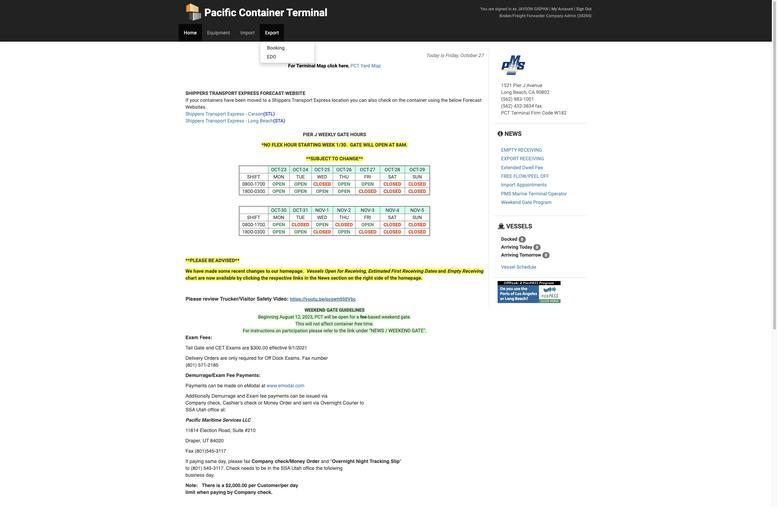 Task type: locate. For each thing, give the bounding box(es) containing it.
company inside note:   there is a $2,000.00 per customer/per day limit when paying by company check.
[[234, 490, 256, 495]]

starting
[[298, 142, 321, 148]]

sun down nov-5
[[413, 215, 422, 220]]

0 vertical spatial by
[[237, 275, 242, 281]]

have inside shippers transport express forecast website if your containers have been moved to a shippers transport express location you can also check on the container using the below forecast websites. shippers transport express - carson (stl) shippers transport express - long beach (sta)
[[224, 97, 234, 103]]

fri down oct-27
[[364, 174, 371, 180]]

1 sat from the top
[[388, 174, 397, 180]]

2 0800-1700 from the top
[[242, 222, 265, 227]]

1 horizontal spatial pct
[[351, 63, 359, 69]]

26
[[346, 167, 352, 172]]

0300 for oct-30
[[254, 229, 265, 235]]

0 vertical spatial homepage.
[[280, 268, 304, 274]]

are right you
[[488, 7, 494, 11]]

pct
[[351, 63, 359, 69], [501, 110, 510, 116], [315, 314, 323, 320]]

2 horizontal spatial pct
[[501, 110, 510, 116]]

be left open
[[332, 314, 337, 320]]

hours
[[350, 132, 366, 137]]

0800-1700 for oct-23
[[242, 181, 265, 187]]

sat down nov-4
[[388, 215, 397, 220]]

order left "
[[307, 459, 320, 464]]

0 vertical spatial utah
[[196, 407, 206, 413]]

be
[[332, 314, 337, 320], [299, 393, 305, 399], [261, 466, 266, 471]]

program
[[533, 200, 552, 205]]

1 horizontal spatial today
[[520, 244, 532, 250]]

0 vertical spatial (801)
[[186, 362, 197, 368]]

(801) inside if paying same day, please fax company check/money order and " overnight night tracking slip " to (801) 545-3117. check needs to be in the ssa utah office the following business day.
[[191, 466, 202, 471]]

overnight left courier
[[321, 400, 342, 406]]

info circle image
[[498, 131, 503, 137]]

2 tue from the top
[[296, 215, 305, 220]]

under
[[356, 328, 368, 333]]

wed down nov-1
[[317, 215, 327, 220]]

0 horizontal spatial pct
[[315, 314, 323, 320]]

0 vertical spatial office
[[208, 407, 219, 413]]

0 vertical spatial mon
[[273, 174, 284, 180]]

is left friday,
[[440, 53, 444, 58]]

and left sent
[[293, 400, 301, 406]]

ssa down additionally
[[186, 407, 195, 413]]

0 horizontal spatial exam
[[186, 335, 198, 340]]

0 horizontal spatial is
[[216, 483, 220, 488]]

sat
[[388, 174, 397, 180], [388, 215, 397, 220]]

in inside vessels open for receiving , estimated first receiving dates and empty receiving chart are now available by clicking the respective links in the news section on the right side of the homepage.
[[305, 275, 309, 281]]

by inside vessels open for receiving , estimated first receiving dates and empty receiving chart are now available by clicking the respective links in the news section on the right side of the homepage.
[[237, 275, 242, 281]]

appointments
[[517, 182, 547, 188]]

nov- right 3
[[386, 207, 397, 213]]

can down demurrage/exam
[[208, 383, 216, 389]]

1 wed from the top
[[317, 174, 327, 180]]

1 0800-1700 from the top
[[242, 181, 265, 187]]

arriving up vessel
[[501, 252, 519, 258]]

sun for 29
[[413, 174, 422, 180]]

free
[[354, 321, 362, 327]]

order down the payments on the bottom of the page
[[280, 400, 292, 406]]

today up tomorrow
[[520, 244, 532, 250]]

2
[[348, 207, 351, 213]]

office down check,
[[208, 407, 219, 413]]

0 vertical spatial in
[[508, 7, 512, 11]]

0 vertical spatial 27
[[478, 53, 484, 58]]

for left instructions
[[243, 328, 249, 333]]

receiving up "right"
[[345, 268, 366, 274]]

container left using
[[407, 97, 427, 103]]

fri for 3
[[364, 215, 371, 220]]

27 right october
[[478, 53, 484, 58]]

office
[[208, 407, 219, 413], [303, 466, 315, 471]]

fee up off
[[535, 165, 543, 170]]

to down forecast
[[263, 97, 267, 103]]

1 vertical spatial 0800-1700
[[242, 222, 265, 227]]

additionally
[[186, 393, 210, 399]]

, right click
[[348, 63, 349, 69]]

terminal
[[287, 7, 328, 19], [296, 63, 316, 69], [511, 110, 530, 116], [529, 191, 547, 196]]

1 mon from the top
[[273, 174, 284, 180]]

27
[[478, 53, 484, 58], [370, 167, 375, 172]]

are left only
[[220, 355, 227, 361]]

1 0800- from the top
[[242, 181, 254, 187]]

1 tue from the top
[[296, 174, 305, 180]]

for down edo link
[[288, 63, 295, 69]]

oct- for 25
[[315, 167, 325, 172]]

1 shift from the top
[[247, 174, 260, 180]]

exam up tail
[[186, 335, 198, 340]]

(801) up business
[[191, 466, 202, 471]]

fax up firm
[[535, 103, 542, 109]]

mon for 30
[[273, 215, 284, 220]]

1 horizontal spatial in
[[305, 275, 309, 281]]

0 vertical spatial receiving
[[518, 147, 542, 153]]

mon for 23
[[273, 174, 284, 180]]

oct- for 30
[[271, 207, 281, 213]]

pct inside weekend gate guidelines beginning august 12, 2023, pct will be open for a fee -based weekend gate. this will not affect container free time. for instructions on participation please refer to the link under "news / weekend gate". exam fees:
[[315, 314, 323, 320]]

pier
[[303, 132, 313, 137]]

company inside additionally demurrage and exam fee payments can be issued via company check, cashier's check or money order and sent via overnight courier to ssa utah office at:
[[186, 400, 206, 406]]

by
[[237, 275, 242, 281], [227, 490, 233, 495]]

company
[[546, 13, 564, 18], [186, 400, 206, 406], [252, 459, 274, 464], [234, 490, 256, 495]]

0 horizontal spatial for
[[243, 328, 249, 333]]

2 sat from the top
[[388, 215, 397, 220]]

1 vertical spatial gate
[[194, 345, 205, 351]]

company down per
[[234, 490, 256, 495]]

1 vertical spatial j
[[314, 132, 317, 137]]

per
[[248, 483, 256, 488]]

fax
[[302, 355, 310, 361], [186, 448, 194, 454]]

1 0300 from the top
[[254, 189, 265, 194]]

ssa inside if paying same day, please fax company check/money order and " overnight night tracking slip " to (801) 545-3117. check needs to be in the ssa utah office the following business day.
[[281, 466, 290, 471]]

vessels
[[505, 223, 532, 230], [306, 268, 323, 274]]

respective
[[269, 275, 292, 281]]

empty
[[447, 268, 461, 274]]

0 horizontal spatial weekend
[[305, 308, 326, 313]]

please
[[186, 296, 202, 302]]

2 horizontal spatial for
[[350, 314, 355, 320]]

tue down oct-24 on the top
[[296, 174, 305, 180]]

transport down containers
[[205, 111, 226, 117]]

dates
[[425, 268, 437, 274]]

oct- for 31
[[293, 207, 303, 213]]

oct-27
[[360, 167, 375, 172]]

vessels open for receiving , estimated first receiving dates and empty receiving chart are now available by clicking the respective links in the news section on the right side of the homepage.
[[186, 268, 484, 281]]

oct- right oct-27
[[385, 167, 395, 172]]

1 vertical spatial import
[[501, 182, 516, 188]]

oct- down **subject
[[315, 167, 325, 172]]

www.emodal.com link
[[267, 383, 304, 389]]

1 nov- from the left
[[315, 207, 326, 213]]

fee inside additionally demurrage and exam fee payments can be issued via company check, cashier's check or money order and sent via overnight courier to ssa utah office at:
[[260, 393, 267, 399]]

(562) left 432-
[[501, 103, 513, 109]]

container down open
[[334, 321, 353, 327]]

be inside additionally demurrage and exam fee payments can be issued via company check, cashier's check or money order and sent via overnight courier to ssa utah office at:
[[299, 393, 305, 399]]

0 horizontal spatial news
[[318, 275, 330, 281]]

order inside if paying same day, please fax company check/money order and " overnight night tracking slip " to (801) 545-3117. check needs to be in the ssa utah office the following business day.
[[307, 459, 320, 464]]

pct inside 1521 pier j avenue long beach, ca 90802 (562) 983-1001 (562) 432-3834 fax pct terminal firm code w182
[[501, 110, 510, 116]]

0 vertical spatial shift
[[247, 174, 260, 180]]

exam inside weekend gate guidelines beginning august 12, 2023, pct will be open for a fee -based weekend gate. this will not affect container free time. for instructions on participation please refer to the link under "news / weekend gate". exam fees:
[[186, 335, 198, 340]]

1 1700 from the top
[[254, 181, 265, 187]]

when
[[197, 490, 209, 495]]

1 vertical spatial pct
[[501, 110, 510, 116]]

2 1700 from the top
[[254, 222, 265, 227]]

a inside weekend gate guidelines beginning august 12, 2023, pct will be open for a fee -based weekend gate. this will not affect container free time. for instructions on participation please refer to the link under "news / weekend gate". exam fees:
[[357, 314, 359, 320]]

tue down oct-31
[[296, 215, 305, 220]]

oct- for 29
[[410, 167, 420, 172]]

the left following
[[316, 466, 323, 471]]

1 sun from the top
[[413, 174, 422, 180]]

please
[[309, 328, 322, 333], [228, 459, 243, 464]]

1 vertical spatial by
[[227, 490, 233, 495]]

emodal
[[244, 383, 260, 389]]

hour
[[284, 142, 297, 148]]

1 vertical spatial today
[[520, 244, 532, 250]]

draper,
[[186, 438, 201, 444]]

pct for for terminal map click here , pct yard map
[[351, 63, 359, 69]]

beach
[[260, 118, 273, 124]]

transport down the website
[[292, 97, 313, 103]]

this
[[295, 321, 304, 327]]

1 vertical spatial have
[[193, 268, 204, 274]]

1 horizontal spatial 27
[[478, 53, 484, 58]]

gate inside weekend gate guidelines beginning august 12, 2023, pct will be open for a fee -based weekend gate. this will not affect container free time. for instructions on participation please refer to the link under "news / weekend gate". exam fees:
[[327, 308, 338, 313]]

utah inside if paying same day, please fax company check/money order and " overnight night tracking slip " to (801) 545-3117. check needs to be in the ssa utah office the following business day.
[[292, 466, 302, 471]]

forwarder
[[527, 13, 545, 18]]

express up shippers transport express - long beach link
[[227, 111, 244, 117]]

for inside weekend gate guidelines beginning august 12, 2023, pct will be open for a fee -based weekend gate. this will not affect container free time. for instructions on participation please refer to the link under "news / weekend gate". exam fees:
[[350, 314, 355, 320]]

have down transport
[[224, 97, 234, 103]]

2 map from the left
[[371, 63, 381, 69]]

by down $2,000.00
[[227, 490, 233, 495]]

- left carson
[[246, 111, 247, 117]]

(801)
[[186, 362, 197, 368], [191, 466, 202, 471]]

0 vertical spatial (562)
[[501, 96, 513, 102]]

payments:
[[236, 373, 261, 378]]

are inside delivery orders are only required for off dock exams. fax number (801) 571-2185
[[220, 355, 227, 361]]

0 horizontal spatial by
[[227, 490, 233, 495]]

0 vertical spatial tue
[[296, 174, 305, 180]]

news down open
[[318, 275, 330, 281]]

closed
[[313, 181, 331, 187], [384, 181, 401, 187], [409, 181, 426, 187], [359, 189, 377, 194], [384, 189, 401, 194], [409, 189, 426, 194], [292, 222, 309, 227], [335, 222, 353, 227], [384, 222, 401, 227], [409, 222, 426, 227], [313, 229, 331, 235], [359, 229, 377, 235], [384, 229, 401, 235], [409, 229, 426, 235]]

- left beach
[[246, 118, 247, 124]]

on right the also
[[392, 97, 398, 103]]

0 vertical spatial long
[[501, 90, 512, 95]]

2 shift from the top
[[247, 215, 260, 220]]

be inside if paying same day, please fax company check/money order and " overnight night tracking slip " to (801) 545-3117. check needs to be in the ssa utah office the following business day.
[[261, 466, 266, 471]]

homepage. inside vessels open for receiving , estimated first receiving dates and empty receiving chart are now available by clicking the respective links in the news section on the right side of the homepage.
[[398, 275, 423, 281]]

(562) left 983-
[[501, 96, 513, 102]]

utah down additionally
[[196, 407, 206, 413]]

oct-
[[271, 167, 281, 172], [293, 167, 303, 172], [315, 167, 325, 172], [336, 167, 346, 172], [360, 167, 370, 172], [385, 167, 395, 172], [410, 167, 420, 172], [271, 207, 281, 213], [293, 207, 303, 213]]

1800- for oct-30
[[242, 229, 254, 235]]

oct- right 30
[[293, 207, 303, 213]]

sat down 'oct-28'
[[388, 174, 397, 180]]

, inside vessels open for receiving , estimated first receiving dates and empty receiving chart are now available by clicking the respective links in the news section on the right side of the homepage.
[[366, 268, 367, 274]]

oct- right 28
[[410, 167, 420, 172]]

thu down nov-2
[[339, 215, 349, 220]]

1 horizontal spatial via
[[321, 393, 328, 399]]

as
[[513, 7, 517, 11]]

pacific for pacific container terminal
[[204, 7, 236, 19]]

1 vertical spatial for
[[243, 328, 249, 333]]

shippers transport express - carson link
[[186, 111, 263, 117]]

2 horizontal spatial be
[[332, 314, 337, 320]]

import inside dropdown button
[[240, 30, 255, 35]]

1 vertical spatial 1800-
[[242, 229, 254, 235]]

2 thu from the top
[[339, 215, 349, 220]]

wed
[[317, 174, 327, 180], [317, 215, 327, 220]]

can down www.emodal.com link
[[290, 393, 298, 399]]

and right dates
[[438, 268, 446, 274]]

sent
[[303, 400, 312, 406]]

1 horizontal spatial check
[[378, 97, 391, 103]]

0 horizontal spatial map
[[317, 63, 326, 69]]

0800- for oct-23
[[242, 181, 254, 187]]

2 sun from the top
[[413, 215, 422, 220]]

carson
[[248, 111, 263, 117]]

for inside delivery orders are only required for off dock exams. fax number (801) 571-2185
[[258, 355, 263, 361]]

sign
[[576, 7, 584, 11]]

0 horizontal spatial vessels
[[306, 268, 323, 274]]

order inside additionally demurrage and exam fee payments can be issued via company check, cashier's check or money order and sent via overnight courier to ssa utah office at:
[[280, 400, 292, 406]]

nov- for 5
[[411, 207, 422, 213]]

nov- right 4
[[411, 207, 422, 213]]

nov- for 2
[[337, 207, 348, 213]]

0 vertical spatial 1700
[[254, 181, 265, 187]]

to inside weekend gate guidelines beginning august 12, 2023, pct will be open for a fee -based weekend gate. this will not affect container free time. for instructions on participation please refer to the link under "news / weekend gate". exam fees:
[[334, 328, 338, 333]]

wed for 25
[[317, 174, 327, 180]]

0 right tomorrow
[[545, 253, 547, 258]]

0 vertical spatial fax
[[535, 103, 542, 109]]

5 nov- from the left
[[411, 207, 422, 213]]

if up business
[[186, 459, 188, 464]]

the left "right"
[[355, 275, 362, 281]]

1 vertical spatial fax
[[186, 448, 194, 454]]

election
[[200, 428, 217, 433]]

1 vertical spatial wed
[[317, 215, 327, 220]]

2 nov- from the left
[[337, 207, 348, 213]]

we have made some recent changes to our homepage.
[[186, 268, 304, 274]]

weekend right /
[[389, 328, 411, 333]]

0 vertical spatial check
[[378, 97, 391, 103]]

recent
[[231, 268, 245, 274]]

moved
[[247, 97, 261, 103]]

1 horizontal spatial |
[[574, 7, 575, 11]]

and left "
[[321, 459, 329, 464]]

long down 1521
[[501, 90, 512, 95]]

the down changes
[[261, 275, 268, 281]]

utah down check/money
[[292, 466, 302, 471]]

pct for weekend gate guidelines beginning august 12, 2023, pct will be open for a fee -based weekend gate. this will not affect container free time. for instructions on participation please refer to the link under "news / weekend gate". exam fees:
[[315, 314, 323, 320]]

0 vertical spatial container
[[407, 97, 427, 103]]

sign out link
[[576, 7, 592, 11]]

2 wed from the top
[[317, 215, 327, 220]]

nov- right 1
[[337, 207, 348, 213]]

delivery orders are only required for off dock exams. fax number (801) 571-2185
[[186, 355, 328, 368]]

can right the you
[[359, 97, 367, 103]]

gate
[[337, 132, 349, 137], [350, 142, 362, 148], [327, 308, 338, 313]]

3 nov- from the left
[[361, 207, 372, 213]]

1 vertical spatial (801)
[[191, 466, 202, 471]]

0 horizontal spatial |
[[550, 7, 551, 11]]

0 horizontal spatial fee
[[260, 393, 267, 399]]

0 horizontal spatial pacific
[[186, 417, 200, 423]]

export button
[[260, 24, 284, 41]]

2 vertical spatial 0
[[545, 253, 547, 258]]

0 horizontal spatial for
[[258, 355, 263, 361]]

pacific for pacific maritime services llc
[[186, 417, 200, 423]]

to up business
[[186, 466, 190, 471]]

0 vertical spatial wed
[[317, 174, 327, 180]]

in
[[508, 7, 512, 11], [305, 275, 309, 281], [268, 466, 271, 471]]

1 horizontal spatial ,
[[366, 268, 367, 274]]

1 horizontal spatial be
[[299, 393, 305, 399]]

to right refer
[[334, 328, 338, 333]]

receiving right empty
[[462, 268, 484, 274]]

sun for 5
[[413, 215, 422, 220]]

if inside if paying same day, please fax company check/money order and " overnight night tracking slip " to (801) 545-3117. check needs to be in the ssa utah office the following business day.
[[186, 459, 188, 464]]

2 | from the left
[[574, 7, 575, 11]]

1
[[326, 207, 329, 213]]

sun down oct-29
[[413, 174, 422, 180]]

for left off
[[258, 355, 263, 361]]

long down carson
[[248, 118, 259, 124]]

0 vertical spatial is
[[440, 53, 444, 58]]

have right we
[[193, 268, 204, 274]]

oct- down "to" in the left of the page
[[336, 167, 346, 172]]

1 vertical spatial utah
[[292, 466, 302, 471]]

please down not
[[309, 328, 322, 333]]

open
[[375, 142, 388, 148], [273, 181, 285, 187], [294, 181, 307, 187], [338, 181, 350, 187], [361, 181, 374, 187], [273, 189, 285, 194], [294, 189, 307, 194], [316, 189, 329, 194], [338, 189, 350, 194], [273, 222, 285, 227], [316, 222, 329, 227], [361, 222, 374, 227], [273, 229, 285, 235], [294, 229, 307, 235], [338, 229, 350, 235]]

1 1800- from the top
[[242, 189, 254, 194]]

fee
[[535, 165, 543, 170], [227, 373, 235, 378]]

the down check/money
[[273, 466, 280, 471]]

nov- for 4
[[386, 207, 397, 213]]

1 thu from the top
[[339, 174, 349, 180]]

2 0800- from the top
[[242, 222, 254, 227]]

0 vertical spatial paying
[[190, 459, 204, 464]]

2 vertical spatial -
[[367, 314, 368, 320]]

your
[[190, 97, 199, 103]]

1 horizontal spatial pacific
[[204, 7, 236, 19]]

(sta)
[[273, 118, 285, 124]]

1 fri from the top
[[364, 174, 371, 180]]

fax down draper,
[[186, 448, 194, 454]]

1 vertical spatial check
[[244, 400, 257, 406]]

on inside shippers transport express forecast website if your containers have been moved to a shippers transport express location you can also check on the container using the below forecast websites. shippers transport express - carson (stl) shippers transport express - long beach (sta)
[[392, 97, 398, 103]]

thu for 26
[[339, 174, 349, 180]]

a inside note:   there is a $2,000.00 per customer/per day limit when paying by company check.
[[222, 483, 224, 488]]

weekend
[[382, 314, 400, 320]]

shift for oct-30
[[247, 215, 260, 220]]

(801) inside delivery orders are only required for off dock exams. fax number (801) 571-2185
[[186, 362, 197, 368]]

thu
[[339, 174, 349, 180], [339, 215, 349, 220]]

"
[[400, 459, 401, 464]]

1 vertical spatial receiving
[[520, 156, 544, 162]]

24
[[303, 167, 308, 172]]

0 vertical spatial for
[[337, 268, 343, 274]]

0 horizontal spatial paying
[[190, 459, 204, 464]]

1 vertical spatial tue
[[296, 215, 305, 220]]

2 fri from the top
[[364, 215, 371, 220]]

fax down 9/1/2021
[[302, 355, 310, 361]]

0 horizontal spatial can
[[208, 383, 216, 389]]

sat for 4
[[388, 215, 397, 220]]

nov-2
[[337, 207, 351, 213]]

vessels inside vessels open for receiving , estimated first receiving dates and empty receiving chart are now available by clicking the respective links in the news section on the right side of the homepage.
[[306, 268, 323, 274]]

0 horizontal spatial in
[[268, 466, 271, 471]]

, up "right"
[[366, 268, 367, 274]]

1 vertical spatial paying
[[210, 490, 226, 495]]

office inside if paying same day, please fax company check/money order and " overnight night tracking slip " to (801) 545-3117. check needs to be in the ssa utah office the following business day.
[[303, 466, 315, 471]]

0800-1700
[[242, 181, 265, 187], [242, 222, 265, 227]]

0 right docked
[[521, 237, 524, 242]]

1 vertical spatial arriving
[[501, 252, 519, 258]]

for inside vessels open for receiving , estimated first receiving dates and empty receiving chart are now available by clicking the respective links in the news section on the right side of the homepage.
[[337, 268, 343, 274]]

0 vertical spatial ,
[[348, 63, 349, 69]]

1 vertical spatial sun
[[413, 215, 422, 220]]

office inside additionally demurrage and exam fee payments can be issued via company check, cashier's check or money order and sent via overnight courier to ssa utah office at:
[[208, 407, 219, 413]]

is for there
[[216, 483, 220, 488]]

for down guidelines
[[350, 314, 355, 320]]

check
[[378, 97, 391, 103], [244, 400, 257, 406]]

paying down (801)545- at the left of the page
[[190, 459, 204, 464]]

in inside you are signed in as jayson gispan | my account | sign out broker/freight forwarder company admin (38284)
[[508, 7, 512, 11]]

to
[[263, 97, 267, 103], [266, 268, 270, 274], [334, 328, 338, 333], [360, 400, 364, 406], [186, 466, 190, 471], [256, 466, 260, 471]]

0 horizontal spatial be
[[261, 466, 266, 471]]

1 1800-0300 from the top
[[242, 189, 265, 194]]

fax up needs
[[244, 459, 250, 464]]

2 1800- from the top
[[242, 229, 254, 235]]

wed down oct-25
[[317, 174, 327, 180]]

oct- right 23
[[293, 167, 303, 172]]

is
[[440, 53, 444, 58], [216, 483, 220, 488]]

2 mon from the top
[[273, 215, 284, 220]]

2 0300 from the top
[[254, 229, 265, 235]]

2 (562) from the top
[[501, 103, 513, 109]]

2 1800-0300 from the top
[[242, 229, 265, 235]]

news up empty at the top
[[503, 130, 522, 137]]

is inside note:   there is a $2,000.00 per customer/per day limit when paying by company check.
[[216, 483, 220, 488]]

oct-23
[[271, 167, 287, 172]]

1 vertical spatial is
[[216, 483, 220, 488]]

and inside vessels open for receiving , estimated first receiving dates and empty receiving chart are now available by clicking the respective links in the news section on the right side of the homepage.
[[438, 268, 446, 274]]

1 horizontal spatial a
[[268, 97, 271, 103]]

arriving down docked
[[501, 244, 519, 250]]

receiving up dwell
[[520, 156, 544, 162]]

1 horizontal spatial can
[[290, 393, 298, 399]]

0 vertical spatial vessels
[[505, 223, 532, 230]]

in up customer/per on the bottom of page
[[268, 466, 271, 471]]

1 horizontal spatial utah
[[292, 466, 302, 471]]

import down pacific container terminal link in the top of the page
[[240, 30, 255, 35]]

1 vertical spatial via
[[313, 400, 319, 406]]

fax inside if paying same day, please fax company check/money order and " overnight night tracking slip " to (801) 545-3117. check needs to be in the ssa utah office the following business day.
[[244, 459, 250, 464]]

4 nov- from the left
[[386, 207, 397, 213]]

are left now
[[198, 275, 205, 281]]

be up sent
[[299, 393, 305, 399]]

the inside weekend gate guidelines beginning august 12, 2023, pct will be open for a fee -based weekend gate. this will not affect container free time. for instructions on participation please refer to the link under "news / weekend gate". exam fees:
[[339, 328, 346, 333]]

$2,000.00
[[226, 483, 247, 488]]

- up time.
[[367, 314, 368, 320]]

30
[[281, 207, 287, 213]]

1 vertical spatial vessels
[[306, 268, 323, 274]]

gate up '*no flex hour starting week 1/30.  gate will open at 8am.'
[[337, 132, 349, 137]]

open
[[325, 268, 336, 274]]

1521 pier j avenue long beach, ca 90802 (562) 983-1001 (562) 432-3834 fax pct terminal firm code w182
[[501, 83, 567, 116]]

flex
[[272, 142, 283, 148]]

in left as
[[508, 7, 512, 11]]

1001
[[523, 96, 534, 102]]

1 if from the top
[[186, 97, 189, 103]]

1521
[[501, 83, 512, 88]]

be inside weekend gate guidelines beginning august 12, 2023, pct will be open for a fee -based weekend gate. this will not affect container free time. for instructions on participation please refer to the link under "news / weekend gate". exam fees:
[[332, 314, 337, 320]]

or
[[258, 400, 263, 406]]

check inside additionally demurrage and exam fee payments can be issued via company check, cashier's check or money order and sent via overnight courier to ssa utah office at:
[[244, 400, 257, 406]]

firm
[[531, 110, 541, 116]]

-
[[246, 111, 247, 117], [246, 118, 247, 124], [367, 314, 368, 320]]

please up check
[[228, 459, 243, 464]]

today left friday,
[[426, 53, 439, 58]]

2 if from the top
[[186, 459, 188, 464]]

vessels for vessels
[[505, 223, 532, 230]]

container
[[407, 97, 427, 103], [334, 321, 353, 327]]

transport down shippers transport express - carson link at the top of the page
[[205, 118, 226, 124]]

2 horizontal spatial a
[[357, 314, 359, 320]]

can inside shippers transport express forecast website if your containers have been moved to a shippers transport express location you can also check on the container using the below forecast websites. shippers transport express - carson (stl) shippers transport express - long beach (sta)
[[359, 97, 367, 103]]

exam inside additionally demurrage and exam fee payments can be issued via company check, cashier's check or money order and sent via overnight courier to ssa utah office at:
[[246, 393, 259, 399]]

9/1/2021
[[289, 345, 307, 351]]

terminal inside empty receiving export receiving extended dwell fee free flow/peel off import appointments pms marine terminal operator weekend gate program
[[529, 191, 547, 196]]

0 horizontal spatial 0
[[521, 237, 524, 242]]

can inside additionally demurrage and exam fee payments can be issued via company check, cashier's check or money order and sent via overnight courier to ssa utah office at:
[[290, 393, 298, 399]]

1 map from the left
[[317, 63, 326, 69]]

2 vertical spatial be
[[261, 466, 266, 471]]

and left "cet"
[[206, 345, 214, 351]]

0 vertical spatial ssa
[[186, 407, 195, 413]]

affect
[[321, 321, 333, 327]]



Task type: describe. For each thing, give the bounding box(es) containing it.
friday,
[[445, 53, 459, 58]]

yard
[[361, 63, 370, 69]]

0 vertical spatial -
[[246, 111, 247, 117]]

check/money
[[275, 459, 305, 464]]

84020
[[210, 438, 224, 444]]

please review trucker/visitor safety video: https://youtu.be/ocswh950vbc
[[186, 296, 356, 302]]

are inside vessels open for receiving , estimated first receiving dates and empty receiving chart are now available by clicking the respective links in the news section on the right side of the homepage.
[[198, 275, 205, 281]]

nov-1
[[315, 207, 329, 213]]

$300.00
[[251, 345, 268, 351]]

code
[[542, 110, 553, 116]]

ssa inside additionally demurrage and exam fee payments can be issued via company check, cashier's check or money order and sent via overnight courier to ssa utah office at:
[[186, 407, 195, 413]]

please inside weekend gate guidelines beginning august 12, 2023, pct will be open for a fee -based weekend gate. this will not affect container free time. for instructions on participation please refer to the link under "news / weekend gate". exam fees:
[[309, 328, 322, 333]]

pacific container terminal link
[[186, 0, 328, 24]]

company inside you are signed in as jayson gispan | my account | sign out broker/freight forwarder company admin (38284)
[[546, 13, 564, 18]]

1 horizontal spatial will
[[324, 314, 331, 320]]

pacific container terminal image
[[501, 55, 525, 75]]

today is friday, october 27
[[426, 53, 484, 58]]

container inside weekend gate guidelines beginning august 12, 2023, pct will be open for a fee -based weekend gate. this will not affect container free time. for instructions on participation please refer to the link under "news / weekend gate". exam fees:
[[334, 321, 353, 327]]

on inside vessels open for receiving , estimated first receiving dates and empty receiving chart are now available by clicking the respective links in the news section on the right side of the homepage.
[[348, 275, 354, 281]]

company inside if paying same day, please fax company check/money order and " overnight night tracking slip " to (801) 545-3117. check needs to be in the ssa utah office the following business day.
[[252, 459, 274, 464]]

0 horizontal spatial will
[[305, 321, 312, 327]]

container
[[239, 7, 284, 19]]

fri for 27
[[364, 174, 371, 180]]

container inside shippers transport express forecast website if your containers have been moved to a shippers transport express location you can also check on the container using the below forecast websites. shippers transport express - carson (stl) shippers transport express - long beach (sta)
[[407, 97, 427, 103]]

ship image
[[498, 223, 505, 229]]

1 vertical spatial can
[[208, 383, 216, 389]]

beach,
[[513, 90, 528, 95]]

import inside empty receiving export receiving extended dwell fee free flow/peel off import appointments pms marine terminal operator weekend gate program
[[501, 182, 516, 188]]

equipment
[[207, 30, 230, 35]]

0 horizontal spatial ,
[[348, 63, 349, 69]]

to left our
[[266, 268, 270, 274]]

section
[[331, 275, 347, 281]]

0 horizontal spatial gate
[[194, 345, 205, 351]]

90802
[[536, 90, 550, 95]]

the right links
[[310, 275, 317, 281]]

1 vertical spatial 27
[[370, 167, 375, 172]]

in inside if paying same day, please fax company check/money order and " overnight night tracking slip " to (801) 545-3117. check needs to be in the ssa utah office the following business day.
[[268, 466, 271, 471]]

websites.
[[186, 104, 207, 110]]

gate inside empty receiving export receiving extended dwell fee free flow/peel off import appointments pms marine terminal operator weekend gate program
[[522, 200, 532, 205]]

2 vertical spatial shippers
[[186, 118, 204, 124]]

on inside weekend gate guidelines beginning august 12, 2023, pct will be open for a fee -based weekend gate. this will not affect container free time. for instructions on participation please refer to the link under "news / weekend gate". exam fees:
[[276, 328, 281, 333]]

a inside shippers transport express forecast website if your containers have been moved to a shippers transport express location you can also check on the container using the below forecast websites. shippers transport express - carson (stl) shippers transport express - long beach (sta)
[[268, 97, 271, 103]]

website
[[285, 91, 305, 96]]

weekend
[[501, 200, 521, 205]]

and inside if paying same day, please fax company check/money order and " overnight night tracking slip " to (801) 545-3117. check needs to be in the ssa utah office the following business day.
[[321, 459, 329, 464]]

1 horizontal spatial for
[[288, 63, 295, 69]]

0 vertical spatial weekend
[[305, 308, 326, 313]]

1 vertical spatial -
[[246, 118, 247, 124]]

edo
[[267, 54, 276, 60]]

0 horizontal spatial today
[[426, 53, 439, 58]]

0300 for oct-23
[[254, 189, 265, 194]]

0 horizontal spatial fax
[[186, 448, 194, 454]]

business
[[186, 473, 205, 478]]

long inside 1521 pier j avenue long beach, ca 90802 (562) 983-1001 (562) 432-3834 fax pct terminal firm code w182
[[501, 90, 512, 95]]

pier j weekly gate hours
[[303, 132, 366, 137]]

oct- for 27
[[360, 167, 370, 172]]

2 vertical spatial express
[[227, 118, 244, 124]]

to inside additionally demurrage and exam fee payments can be issued via company check, cashier's check or money order and sent via overnight courier to ssa utah office at:
[[360, 400, 364, 406]]

nov- for 3
[[361, 207, 372, 213]]

1 | from the left
[[550, 7, 551, 11]]

12,
[[295, 314, 301, 320]]

at
[[261, 383, 265, 389]]

sat for 28
[[388, 174, 397, 180]]

dwell
[[522, 165, 534, 170]]

containers
[[200, 97, 223, 103]]

empty receiving link
[[501, 147, 542, 153]]

1800- for oct-23
[[242, 189, 254, 194]]

clicking
[[243, 275, 260, 281]]

0800- for oct-30
[[242, 222, 254, 227]]

based
[[368, 314, 380, 320]]

today inside docked 0 arriving today 0 arriving tomorrow 0
[[520, 244, 532, 250]]

home button
[[179, 24, 202, 41]]

import button
[[235, 24, 260, 41]]

to right needs
[[256, 466, 260, 471]]

of
[[385, 275, 389, 281]]

docked 0 arriving today 0 arriving tomorrow 0
[[501, 237, 547, 258]]

review
[[203, 296, 219, 302]]

issued
[[306, 393, 320, 399]]

0 vertical spatial news
[[503, 130, 522, 137]]

check inside shippers transport express forecast website if your containers have been moved to a shippers transport express location you can also check on the container using the below forecast websites. shippers transport express - carson (stl) shippers transport express - long beach (sta)
[[378, 97, 391, 103]]

available
[[216, 275, 236, 281]]

booking
[[267, 45, 285, 51]]

2 vertical spatial transport
[[205, 118, 226, 124]]

2 receiving from the left
[[402, 268, 423, 274]]

0800-1700 for oct-30
[[242, 222, 265, 227]]

to inside shippers transport express forecast website if your containers have been moved to a shippers transport express location you can also check on the container using the below forecast websites. shippers transport express - carson (stl) shippers transport express - long beach (sta)
[[263, 97, 267, 103]]

3 receiving from the left
[[462, 268, 484, 274]]

empty receiving export receiving extended dwell fee free flow/peel off import appointments pms marine terminal operator weekend gate program
[[501, 147, 567, 205]]

road,
[[218, 428, 231, 433]]

oct- for 23
[[271, 167, 281, 172]]

1 vertical spatial shippers
[[186, 111, 204, 117]]

oct- for 24
[[293, 167, 303, 172]]

0 horizontal spatial j
[[314, 132, 317, 137]]

8am.
[[396, 142, 408, 148]]

payments
[[186, 383, 207, 389]]

payments
[[268, 393, 289, 399]]

pierpass image
[[498, 281, 561, 303]]

0 vertical spatial shippers
[[272, 97, 291, 103]]

1700 for oct-23
[[254, 181, 265, 187]]

1700 for oct-30
[[254, 222, 265, 227]]

1800-0300 for oct-30
[[242, 229, 265, 235]]

participation
[[282, 328, 308, 333]]

the right the also
[[399, 97, 406, 103]]

fax inside 1521 pier j avenue long beach, ca 90802 (562) 983-1001 (562) 432-3834 fax pct terminal firm code w182
[[535, 103, 542, 109]]

day,
[[218, 459, 227, 464]]

out
[[585, 7, 592, 11]]

guidelines
[[339, 308, 365, 313]]

empty
[[501, 147, 517, 153]]

wed for 1
[[317, 215, 327, 220]]

0 horizontal spatial have
[[193, 268, 204, 274]]

1 horizontal spatial 0
[[536, 245, 538, 250]]

cashier's
[[223, 400, 243, 406]]

1 (562) from the top
[[501, 96, 513, 102]]

0 vertical spatial express
[[314, 97, 331, 103]]

tue for 24
[[296, 174, 305, 180]]

orders
[[204, 355, 219, 361]]

additionally demurrage and exam fee payments can be issued via company check, cashier's check or money order and sent via overnight courier to ssa utah office at:
[[186, 393, 364, 413]]

5
[[422, 207, 424, 213]]

to
[[332, 156, 338, 161]]

1 receiving from the left
[[345, 268, 366, 274]]

983-
[[514, 96, 523, 102]]

fax (801)545-3117
[[186, 448, 226, 454]]

thu for 2
[[339, 215, 349, 220]]

1 vertical spatial gate
[[350, 142, 362, 148]]

1 horizontal spatial weekend
[[389, 328, 411, 333]]

fee inside weekend gate guidelines beginning august 12, 2023, pct will be open for a fee -based weekend gate. this will not affect container free time. for instructions on participation please refer to the link under "news / weekend gate". exam fees:
[[360, 314, 367, 320]]

tail
[[186, 345, 193, 351]]

overnight inside additionally demurrage and exam fee payments can be issued via company check, cashier's check or money order and sent via overnight courier to ssa utah office at:
[[321, 400, 342, 406]]

the right using
[[441, 97, 448, 103]]

number
[[312, 355, 328, 361]]

2 arriving from the top
[[501, 252, 519, 258]]

day.
[[206, 473, 215, 478]]

paying inside note:   there is a $2,000.00 per customer/per day limit when paying by company check.
[[210, 490, 226, 495]]

free flow/peel off link
[[501, 173, 549, 179]]

are inside you are signed in as jayson gispan | my account | sign out broker/freight forwarder company admin (38284)
[[488, 7, 494, 11]]

1 vertical spatial express
[[227, 111, 244, 117]]

free
[[501, 173, 512, 179]]

fee inside empty receiving export receiving extended dwell fee free flow/peel off import appointments pms marine terminal operator weekend gate program
[[535, 165, 543, 170]]

for inside weekend gate guidelines beginning august 12, 2023, pct will be open for a fee -based weekend gate. this will not affect container free time. for instructions on participation please refer to the link under "news / weekend gate". exam fees:
[[243, 328, 249, 333]]

oct-29
[[410, 167, 425, 172]]

on left emodal
[[238, 383, 243, 389]]

(38284)
[[577, 13, 592, 18]]

flow/peel
[[514, 173, 539, 179]]

0 horizontal spatial homepage.
[[280, 268, 304, 274]]

is for today
[[440, 53, 444, 58]]

change**
[[340, 156, 363, 161]]

1 vertical spatial fee
[[227, 373, 235, 378]]

1 arriving from the top
[[501, 244, 519, 250]]

ut
[[203, 438, 209, 444]]

right
[[363, 275, 373, 281]]

1 vertical spatial transport
[[205, 111, 226, 117]]

overnight inside if paying same day, please fax company check/money order and " overnight night tracking slip " to (801) 545-3117. check needs to be in the ssa utah office the following business day.
[[332, 459, 355, 464]]

0 vertical spatial 0
[[521, 237, 524, 242]]

oct-28
[[385, 167, 400, 172]]

trucker/visitor
[[220, 296, 255, 302]]

transport
[[209, 91, 237, 96]]

oct- for 28
[[385, 167, 395, 172]]

0 vertical spatial gate
[[337, 132, 349, 137]]

demurrage
[[212, 393, 236, 399]]

by inside note:   there is a $2,000.00 per customer/per day limit when paying by company check.
[[227, 490, 233, 495]]

vessel schedule
[[501, 264, 536, 270]]

day
[[290, 483, 298, 488]]

nov- for 1
[[315, 207, 326, 213]]

https://youtu.be/ocswh950vbc link
[[290, 297, 356, 302]]

j inside 1521 pier j avenue long beach, ca 90802 (562) 983-1001 (562) 432-3834 fax pct terminal firm code w182
[[523, 83, 526, 88]]

same
[[205, 459, 217, 464]]

utah inside additionally demurrage and exam fee payments can be issued via company check, cashier's check or money order and sent via overnight courier to ssa utah office at:
[[196, 407, 206, 413]]

money
[[264, 400, 278, 406]]

please inside if paying same day, please fax company check/money order and " overnight night tracking slip " to (801) 545-3117. check needs to be in the ssa utah office the following business day.
[[228, 459, 243, 464]]

changes
[[246, 268, 265, 274]]

**subject to change**
[[306, 156, 363, 161]]

estimated
[[368, 268, 390, 274]]

news inside vessels open for receiving , estimated first receiving dates and empty receiving chart are now available by clicking the respective links in the news section on the right side of the homepage.
[[318, 275, 330, 281]]

1800-0300 for oct-23
[[242, 189, 265, 194]]

oct- for 26
[[336, 167, 346, 172]]

vessels for vessels open for receiving , estimated first receiving dates and empty receiving chart are now available by clicking the respective links in the news section on the right side of the homepage.
[[306, 268, 323, 274]]

limit
[[186, 490, 195, 495]]

https://youtu.be/ocswh950vbc
[[290, 297, 356, 302]]

extended
[[501, 165, 521, 170]]

express
[[238, 91, 259, 96]]

0 vertical spatial transport
[[292, 97, 313, 103]]

paying inside if paying same day, please fax company check/money order and " overnight night tracking slip " to (801) 545-3117. check needs to be in the ssa utah office the following business day.
[[190, 459, 204, 464]]

shift for oct-23
[[247, 174, 260, 180]]

3117.
[[213, 466, 225, 471]]

and up "cashier's"
[[237, 393, 245, 399]]

gate.
[[401, 314, 411, 320]]

terminal inside 1521 pier j avenue long beach, ca 90802 (562) 983-1001 (562) 432-3834 fax pct terminal firm code w182
[[511, 110, 530, 116]]

if inside shippers transport express forecast website if your containers have been moved to a shippers transport express location you can also check on the container using the below forecast websites. shippers transport express - carson (stl) shippers transport express - long beach (sta)
[[186, 97, 189, 103]]

pier
[[513, 83, 522, 88]]

long inside shippers transport express forecast website if your containers have been moved to a shippers transport express location you can also check on the container using the below forecast websites. shippers transport express - carson (stl) shippers transport express - long beach (sta)
[[248, 118, 259, 124]]

- inside weekend gate guidelines beginning august 12, 2023, pct will be open for a fee -based weekend gate. this will not affect container free time. for instructions on participation please refer to the link under "news / weekend gate". exam fees:
[[367, 314, 368, 320]]

edo link
[[260, 52, 315, 61]]

**please be advised**
[[186, 258, 239, 263]]

location
[[332, 97, 349, 103]]

fax inside delivery orders are only required for off dock exams. fax number (801) 571-2185
[[302, 355, 310, 361]]

are up required
[[242, 345, 249, 351]]

llc
[[242, 417, 250, 423]]

the right of
[[390, 275, 397, 281]]

account
[[558, 7, 573, 11]]

tue for 31
[[296, 215, 305, 220]]

following
[[324, 466, 343, 471]]

october
[[460, 53, 477, 58]]

time.
[[364, 321, 374, 327]]



Task type: vqa. For each thing, say whether or not it's contained in the screenshot.


